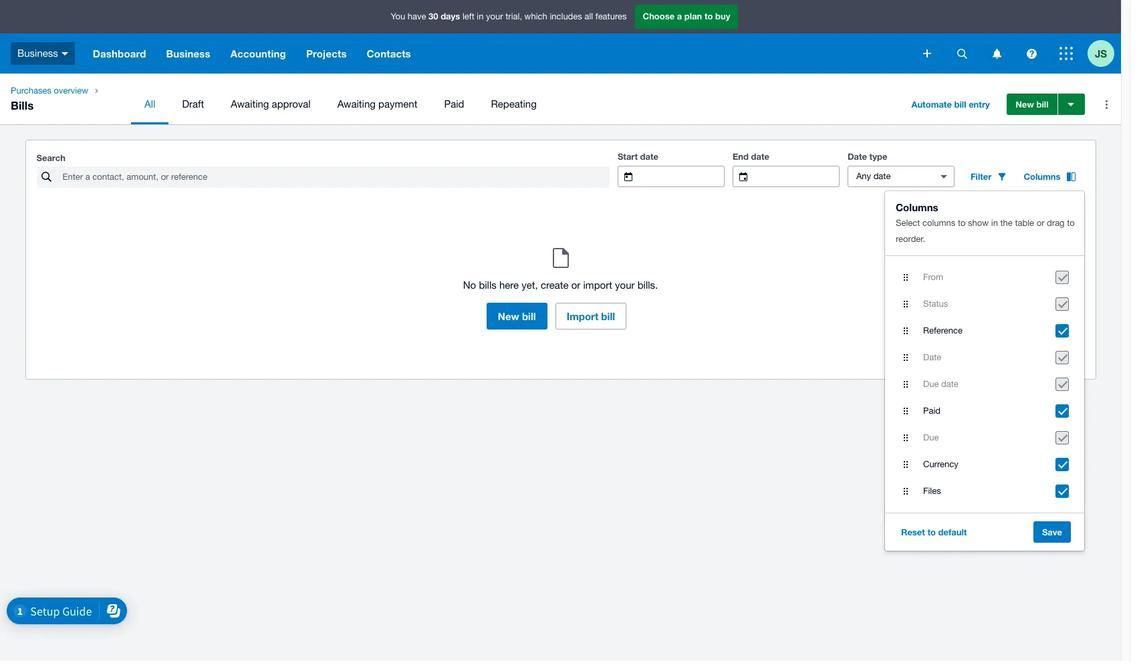 Task type: describe. For each thing, give the bounding box(es) containing it.
bills navigation
[[0, 74, 1122, 124]]

0 horizontal spatial svg image
[[924, 49, 932, 58]]

import
[[567, 310, 599, 322]]

in for columns
[[992, 218, 999, 228]]

draft
[[182, 98, 204, 110]]

all
[[145, 98, 155, 110]]

awaiting payment
[[338, 98, 418, 110]]

import bill
[[567, 310, 615, 322]]

start date
[[618, 151, 659, 162]]

dashboard link
[[83, 33, 156, 74]]

awaiting for awaiting approval
[[231, 98, 269, 110]]

all
[[585, 12, 593, 22]]

0 horizontal spatial or
[[572, 280, 581, 291]]

end date
[[733, 151, 770, 162]]

buy
[[716, 11, 731, 22]]

save button
[[1034, 522, 1072, 543]]

days
[[441, 11, 460, 22]]

End date field
[[758, 167, 839, 187]]

1 horizontal spatial your
[[615, 280, 635, 291]]

entry
[[969, 99, 990, 110]]

show
[[969, 218, 989, 228]]

0 horizontal spatial new bill button
[[487, 303, 548, 330]]

date for start date
[[641, 151, 659, 162]]

approval
[[272, 98, 311, 110]]

you
[[391, 12, 405, 22]]

repeating link
[[478, 84, 550, 124]]

reset to default button
[[894, 522, 976, 543]]

date for end date
[[752, 151, 770, 162]]

1 horizontal spatial svg image
[[1027, 48, 1037, 59]]

columns for columns
[[1024, 171, 1061, 182]]

columns for columns select columns to show in the table or drag to reorder.
[[896, 201, 939, 213]]

filter button
[[963, 166, 1016, 187]]

purchases overview link
[[5, 84, 94, 98]]

in for you
[[477, 12, 484, 22]]

columns button
[[1016, 166, 1085, 187]]

plan
[[685, 11, 703, 22]]

accounting button
[[221, 33, 296, 74]]

columns select columns to show in the table or drag to reorder.
[[896, 201, 1075, 244]]

bill for the automate bill entry "popup button"
[[955, 99, 967, 110]]

repeating
[[491, 98, 537, 110]]

no
[[463, 280, 476, 291]]

new bill inside bills navigation
[[1016, 99, 1049, 110]]

import bill button
[[556, 303, 627, 330]]

the
[[1001, 218, 1013, 228]]

banner containing js
[[0, 0, 1122, 74]]

projects button
[[296, 33, 357, 74]]

date for due date
[[942, 379, 959, 389]]

here
[[500, 280, 519, 291]]

bills
[[11, 98, 34, 112]]

paid link
[[431, 84, 478, 124]]

awaiting approval link
[[218, 84, 324, 124]]

svg image inside business popup button
[[61, 52, 68, 55]]

Start date field
[[643, 167, 724, 187]]

trial,
[[506, 12, 522, 22]]

features
[[596, 12, 627, 22]]

contacts
[[367, 47, 411, 60]]

create
[[541, 280, 569, 291]]

files
[[924, 486, 942, 496]]

date for date
[[924, 353, 942, 363]]

yet,
[[522, 280, 538, 291]]

contacts button
[[357, 33, 421, 74]]

date type
[[848, 151, 888, 162]]

awaiting approval
[[231, 98, 311, 110]]

your inside you have 30 days left in your trial, which includes all features
[[486, 12, 503, 22]]

navigation inside banner
[[83, 33, 914, 74]]

reset
[[902, 527, 926, 538]]

reorder.
[[896, 234, 926, 244]]

have
[[408, 12, 426, 22]]

reset to default
[[902, 527, 968, 538]]

reference
[[924, 326, 963, 336]]

awaiting payment link
[[324, 84, 431, 124]]

to left show
[[958, 218, 966, 228]]

to inside 'button'
[[928, 527, 936, 538]]



Task type: vqa. For each thing, say whether or not it's contained in the screenshot.
the New bill
yes



Task type: locate. For each thing, give the bounding box(es) containing it.
0 vertical spatial due
[[924, 379, 939, 389]]

Search field
[[61, 167, 610, 187]]

your left trial,
[[486, 12, 503, 22]]

or
[[1037, 218, 1045, 228], [572, 280, 581, 291]]

select
[[896, 218, 921, 228]]

1 horizontal spatial awaiting
[[338, 98, 376, 110]]

import
[[584, 280, 613, 291]]

business up purchases
[[17, 47, 58, 59]]

paid
[[444, 98, 464, 110], [924, 406, 941, 416]]

2 horizontal spatial date
[[942, 379, 959, 389]]

to right reset
[[928, 527, 936, 538]]

date up the due date at the bottom of the page
[[924, 353, 942, 363]]

due up currency
[[924, 433, 939, 443]]

0 vertical spatial your
[[486, 12, 503, 22]]

paid right payment
[[444, 98, 464, 110]]

0 vertical spatial in
[[477, 12, 484, 22]]

bill
[[955, 99, 967, 110], [1037, 99, 1049, 110], [522, 310, 536, 322], [602, 310, 615, 322]]

banner
[[0, 0, 1122, 74]]

0 vertical spatial new bill button
[[1008, 94, 1058, 115]]

in right left
[[477, 12, 484, 22]]

2 due from the top
[[924, 433, 939, 443]]

due
[[924, 379, 939, 389], [924, 433, 939, 443]]

bills
[[479, 280, 497, 291]]

0 horizontal spatial paid
[[444, 98, 464, 110]]

menu inside bills navigation
[[131, 84, 893, 124]]

paid inside menu
[[444, 98, 464, 110]]

bill for left new bill button
[[522, 310, 536, 322]]

0 horizontal spatial business
[[17, 47, 58, 59]]

menu containing all
[[131, 84, 893, 124]]

left
[[463, 12, 475, 22]]

navigation
[[83, 33, 914, 74]]

date left the type in the right of the page
[[848, 151, 868, 162]]

1 vertical spatial new
[[498, 310, 520, 322]]

awaiting left payment
[[338, 98, 376, 110]]

0 horizontal spatial new bill
[[498, 310, 536, 322]]

1 due from the top
[[924, 379, 939, 389]]

1 horizontal spatial date
[[924, 353, 942, 363]]

js button
[[1088, 33, 1122, 74]]

type
[[870, 151, 888, 162]]

bill for new bill button within the bills navigation
[[1037, 99, 1049, 110]]

columns group
[[886, 191, 1085, 551]]

in inside you have 30 days left in your trial, which includes all features
[[477, 12, 484, 22]]

bill inside "popup button"
[[955, 99, 967, 110]]

new bill button
[[1008, 94, 1058, 115], [487, 303, 548, 330]]

all link
[[131, 84, 169, 124]]

0 vertical spatial paid
[[444, 98, 464, 110]]

currency
[[924, 460, 959, 470]]

or inside the columns select columns to show in the table or drag to reorder.
[[1037, 218, 1045, 228]]

or right create
[[572, 280, 581, 291]]

0 horizontal spatial columns
[[896, 201, 939, 213]]

1 vertical spatial in
[[992, 218, 999, 228]]

new
[[1016, 99, 1035, 110], [498, 310, 520, 322]]

default
[[939, 527, 968, 538]]

new right entry
[[1016, 99, 1035, 110]]

automate
[[912, 99, 952, 110]]

draft link
[[169, 84, 218, 124]]

1 awaiting from the left
[[231, 98, 269, 110]]

bill for import bill button
[[602, 310, 615, 322]]

due down "reference" on the right
[[924, 379, 939, 389]]

choose
[[643, 11, 675, 22]]

0 vertical spatial or
[[1037, 218, 1045, 228]]

due for due date
[[924, 379, 939, 389]]

1 horizontal spatial new bill button
[[1008, 94, 1058, 115]]

columns
[[1024, 171, 1061, 182], [896, 201, 939, 213]]

date down "reference" on the right
[[942, 379, 959, 389]]

in
[[477, 12, 484, 22], [992, 218, 999, 228]]

1 vertical spatial new bill button
[[487, 303, 548, 330]]

date right the end
[[752, 151, 770, 162]]

paid inside columns group
[[924, 406, 941, 416]]

new bill button down here
[[487, 303, 548, 330]]

or left 'drag'
[[1037, 218, 1045, 228]]

date for date type
[[848, 151, 868, 162]]

which
[[525, 12, 548, 22]]

automate bill entry
[[912, 99, 990, 110]]

new down here
[[498, 310, 520, 322]]

bills.
[[638, 280, 658, 291]]

business inside dropdown button
[[166, 47, 211, 60]]

due for due
[[924, 433, 939, 443]]

columns
[[923, 218, 956, 228]]

0 vertical spatial new bill
[[1016, 99, 1049, 110]]

overview
[[54, 86, 88, 96]]

filter
[[971, 171, 992, 182]]

bill right entry
[[1037, 99, 1049, 110]]

columns inside the columns select columns to show in the table or drag to reorder.
[[896, 201, 939, 213]]

dashboard
[[93, 47, 146, 60]]

overflow menu image
[[1094, 91, 1121, 118]]

0 horizontal spatial date
[[641, 151, 659, 162]]

1 vertical spatial date
[[924, 353, 942, 363]]

search
[[36, 153, 65, 163]]

projects
[[306, 47, 347, 60]]

choose a plan to buy
[[643, 11, 731, 22]]

30
[[429, 11, 439, 22]]

1 horizontal spatial new bill
[[1016, 99, 1049, 110]]

includes
[[550, 12, 582, 22]]

menu
[[131, 84, 893, 124]]

0 horizontal spatial in
[[477, 12, 484, 22]]

in left the
[[992, 218, 999, 228]]

date inside columns group
[[942, 379, 959, 389]]

purchases
[[11, 86, 51, 96]]

1 horizontal spatial new
[[1016, 99, 1035, 110]]

your left bills.
[[615, 280, 635, 291]]

to
[[705, 11, 713, 22], [958, 218, 966, 228], [1068, 218, 1075, 228], [928, 527, 936, 538]]

your
[[486, 12, 503, 22], [615, 280, 635, 291]]

1 vertical spatial due
[[924, 433, 939, 443]]

bill left entry
[[955, 99, 967, 110]]

start
[[618, 151, 638, 162]]

1 vertical spatial paid
[[924, 406, 941, 416]]

1 horizontal spatial in
[[992, 218, 999, 228]]

navigation containing dashboard
[[83, 33, 914, 74]]

svg image
[[1060, 47, 1074, 60], [958, 48, 968, 59], [993, 48, 1002, 59], [61, 52, 68, 55]]

table
[[1016, 218, 1035, 228]]

new bill button right entry
[[1008, 94, 1058, 115]]

business up draft
[[166, 47, 211, 60]]

in inside the columns select columns to show in the table or drag to reorder.
[[992, 218, 999, 228]]

2 awaiting from the left
[[338, 98, 376, 110]]

1 horizontal spatial business
[[166, 47, 211, 60]]

new bill down here
[[498, 310, 536, 322]]

bill down 'yet,'
[[522, 310, 536, 322]]

awaiting inside 'awaiting payment' link
[[338, 98, 376, 110]]

1 vertical spatial new bill
[[498, 310, 536, 322]]

1 vertical spatial columns
[[896, 201, 939, 213]]

to inside banner
[[705, 11, 713, 22]]

0 vertical spatial new
[[1016, 99, 1035, 110]]

date right start
[[641, 151, 659, 162]]

0 horizontal spatial date
[[848, 151, 868, 162]]

columns inside columns "button"
[[1024, 171, 1061, 182]]

0 vertical spatial date
[[848, 151, 868, 162]]

new bill
[[1016, 99, 1049, 110], [498, 310, 536, 322]]

date
[[641, 151, 659, 162], [752, 151, 770, 162], [942, 379, 959, 389]]

accounting
[[231, 47, 286, 60]]

0 horizontal spatial your
[[486, 12, 503, 22]]

end
[[733, 151, 749, 162]]

new bill button inside bills navigation
[[1008, 94, 1058, 115]]

1 horizontal spatial columns
[[1024, 171, 1061, 182]]

awaiting
[[231, 98, 269, 110], [338, 98, 376, 110]]

a
[[677, 11, 682, 22]]

date
[[848, 151, 868, 162], [924, 353, 942, 363]]

purchases overview
[[11, 86, 88, 96]]

0 vertical spatial columns
[[1024, 171, 1061, 182]]

1 horizontal spatial or
[[1037, 218, 1045, 228]]

to right 'drag'
[[1068, 218, 1075, 228]]

no bills here yet, create or import your bills.
[[463, 280, 658, 291]]

1 horizontal spatial date
[[752, 151, 770, 162]]

1 horizontal spatial paid
[[924, 406, 941, 416]]

1 vertical spatial your
[[615, 280, 635, 291]]

business button
[[156, 33, 221, 74]]

Date type field
[[849, 167, 930, 187]]

status
[[924, 299, 949, 309]]

columns up 'drag'
[[1024, 171, 1061, 182]]

save
[[1043, 527, 1063, 538]]

new bill right entry
[[1016, 99, 1049, 110]]

columns up the select
[[896, 201, 939, 213]]

due date
[[924, 379, 959, 389]]

0 horizontal spatial new
[[498, 310, 520, 322]]

awaiting for awaiting payment
[[338, 98, 376, 110]]

business button
[[0, 33, 83, 74]]

drag
[[1048, 218, 1065, 228]]

business
[[17, 47, 58, 59], [166, 47, 211, 60]]

awaiting left "approval"
[[231, 98, 269, 110]]

automate bill entry button
[[904, 94, 998, 115]]

date inside columns group
[[924, 353, 942, 363]]

you have 30 days left in your trial, which includes all features
[[391, 11, 627, 22]]

paid down the due date at the bottom of the page
[[924, 406, 941, 416]]

js
[[1096, 47, 1108, 59]]

from
[[924, 272, 944, 282]]

payment
[[379, 98, 418, 110]]

0 horizontal spatial awaiting
[[231, 98, 269, 110]]

to left buy
[[705, 11, 713, 22]]

1 vertical spatial or
[[572, 280, 581, 291]]

svg image
[[1027, 48, 1037, 59], [924, 49, 932, 58]]

business inside popup button
[[17, 47, 58, 59]]

new inside bills navigation
[[1016, 99, 1035, 110]]

bill right import at the top
[[602, 310, 615, 322]]



